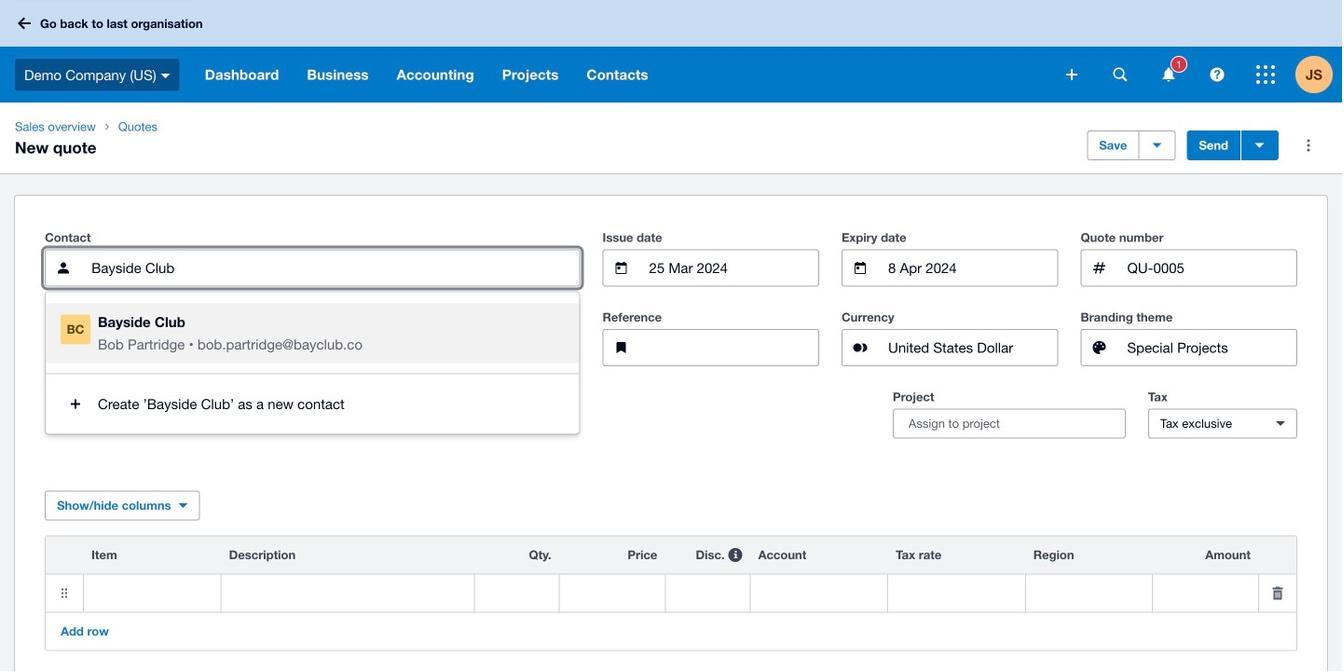 Task type: vqa. For each thing, say whether or not it's contained in the screenshot.
Group
yes



Task type: describe. For each thing, give the bounding box(es) containing it.
svg image
[[1256, 65, 1275, 84]]

overflow menu image
[[1290, 127, 1327, 164]]

remove row image
[[1259, 575, 1296, 612]]



Task type: locate. For each thing, give the bounding box(es) containing it.
None field
[[90, 250, 579, 286], [647, 250, 818, 286], [886, 250, 1057, 286], [1125, 330, 1296, 365], [84, 575, 221, 612], [475, 575, 559, 612], [560, 575, 665, 612], [666, 575, 750, 612], [751, 575, 887, 612], [888, 575, 1025, 612], [1026, 575, 1152, 612], [1153, 575, 1258, 612], [90, 250, 579, 286], [647, 250, 818, 286], [886, 250, 1057, 286], [1125, 330, 1296, 365], [84, 575, 221, 612], [475, 575, 559, 612], [560, 575, 665, 612], [666, 575, 750, 612], [751, 575, 887, 612], [888, 575, 1025, 612], [1026, 575, 1152, 612], [1153, 575, 1258, 612]]

list box
[[46, 292, 579, 374]]

group
[[46, 292, 579, 434]]

svg image
[[18, 17, 31, 29], [1113, 68, 1127, 82], [1163, 68, 1175, 82], [1210, 68, 1224, 82], [1066, 69, 1077, 80], [161, 73, 170, 78]]

None text field
[[1125, 250, 1296, 286], [647, 330, 818, 365], [222, 575, 474, 612], [1125, 250, 1296, 286], [647, 330, 818, 365], [222, 575, 474, 612]]

line items element
[[45, 535, 1297, 651]]

drag handle image
[[46, 575, 83, 612]]

banner
[[0, 0, 1342, 103]]



